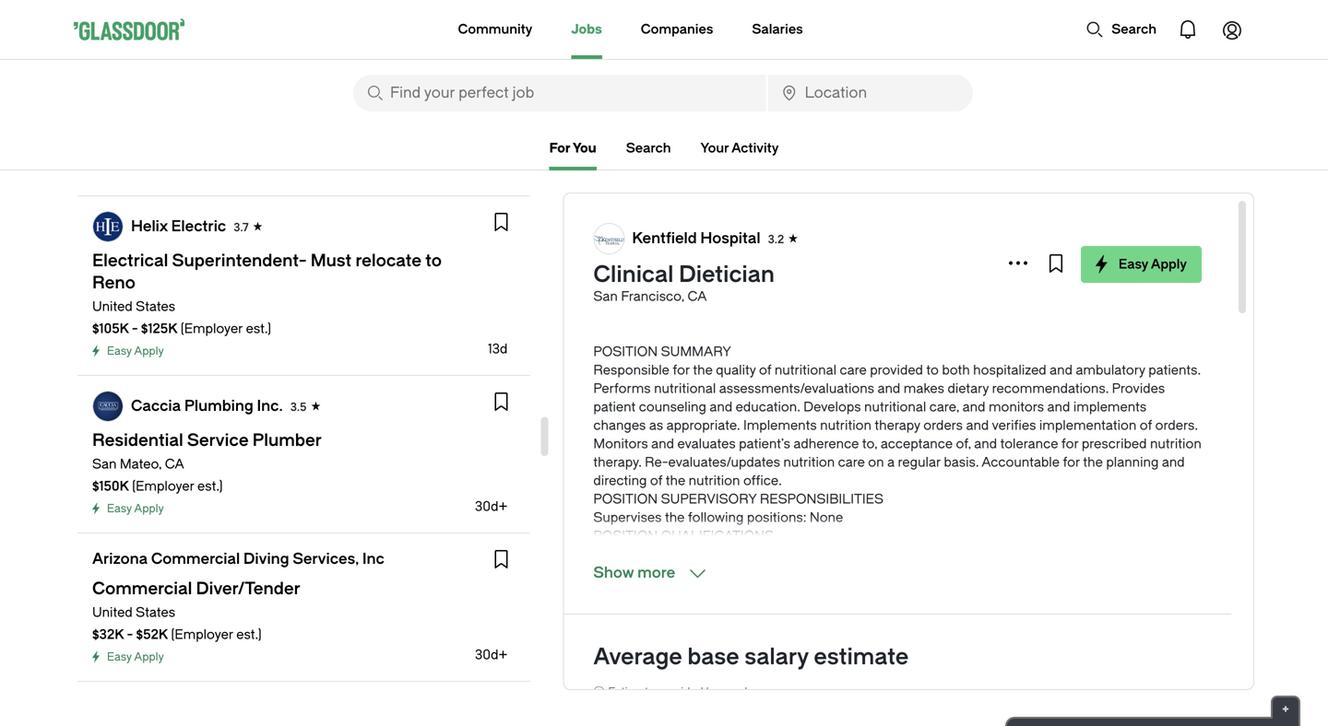Task type: describe. For each thing, give the bounding box(es) containing it.
companies link
[[641, 0, 713, 59]]

commercial
[[151, 551, 240, 568]]

united for $32k
[[92, 606, 133, 621]]

nutrition down develops
[[820, 418, 872, 434]]

30d+ for united states $32k - $52k (employer est.)
[[475, 648, 508, 663]]

plumbing
[[184, 398, 253, 415]]

$105k
[[92, 321, 129, 337]]

ambulatory
[[1076, 363, 1146, 378]]

united states $105k - $125k (employer est.)
[[92, 299, 271, 337]]

planning
[[1106, 455, 1159, 470]]

easy for united states $32k - $52k (employer est.)
[[107, 651, 132, 664]]

to
[[927, 363, 939, 378]]

estimate
[[608, 686, 655, 699]]

estimate
[[814, 645, 909, 671]]

0 horizontal spatial search
[[626, 141, 671, 156]]

states for $125k
[[136, 299, 175, 315]]

nutrition up supervisory
[[689, 474, 740, 489]]

(employer for $125k
[[181, 321, 243, 337]]

electric
[[171, 218, 226, 235]]

arizona
[[92, 551, 148, 568]]

basis.
[[944, 455, 979, 470]]

helix electric
[[131, 218, 226, 235]]

base
[[688, 645, 740, 671]]

therapy
[[875, 418, 921, 434]]

0 vertical spatial nutritional
[[775, 363, 837, 378]]

therapy.
[[594, 455, 642, 470]]

francisco,
[[621, 289, 685, 304]]

kentfield hospital
[[632, 230, 761, 247]]

activity
[[732, 141, 779, 156]]

office.
[[743, 474, 782, 489]]

your activity
[[701, 141, 779, 156]]

salaries link
[[752, 0, 803, 59]]

prescribed
[[1082, 437, 1147, 452]]

qualifications
[[661, 529, 774, 544]]

more
[[638, 565, 675, 582]]

implements
[[743, 418, 817, 434]]

0 vertical spatial care
[[840, 363, 867, 378]]

salary
[[745, 645, 809, 671]]

caccia
[[131, 398, 181, 415]]

30d+ for san mateo, ca $150k (employer est.)
[[475, 500, 508, 515]]

2 horizontal spatial of
[[1140, 418, 1152, 434]]

3 position from the top
[[594, 529, 658, 544]]

1 vertical spatial for
[[1062, 437, 1079, 452]]

salaries
[[752, 22, 803, 37]]

responsible
[[594, 363, 670, 378]]

regular
[[898, 455, 941, 470]]

3.7
[[234, 221, 249, 234]]

apply for san mateo, ca $150k (employer est.)
[[134, 503, 164, 516]]

services,
[[293, 551, 359, 568]]

2 horizontal spatial nutritional
[[864, 400, 926, 415]]

(employer for $52k
[[171, 628, 233, 643]]

3.2
[[768, 233, 784, 246]]

monitors
[[594, 437, 648, 452]]

employer
[[721, 686, 770, 699]]

and down 'dietary'
[[963, 400, 986, 415]]

appropriate.
[[667, 418, 740, 434]]

san inside clinical dietician san francisco, ca
[[594, 289, 618, 304]]

caccia plumbing inc.
[[131, 398, 283, 415]]

show more button
[[594, 563, 709, 585]]

assessments/evaluations
[[719, 381, 875, 397]]

provided inside position summary responsible for the quality of nutritional care provided to both hospitalized and ambulatory patients. performs nutritional assessments/evaluations and makes dietary recommendations. provides patient counseling and education. develops nutritional care, and monitors and implements changes as appropriate. implements nutrition therapy orders and verifies implementation of orders. monitors and evaluates patient's adherence to, acceptance of, and tolerance for prescribed nutrition therapy. re-evaluates/updates nutrition care on a regular basis. accountable for the planning and directing of the nutrition office. position supervisory responsibilities supervises the following positions: none position qualifications
[[870, 363, 923, 378]]

none field search location
[[768, 75, 973, 112]]

and up of,
[[966, 418, 989, 434]]

accountable
[[982, 455, 1060, 470]]

performs
[[594, 381, 651, 397]]

helix
[[131, 218, 168, 235]]

and up appropriate.
[[710, 400, 733, 415]]

estimate provided by employer
[[608, 686, 770, 699]]

1 vertical spatial provided
[[658, 686, 704, 699]]

by
[[706, 686, 718, 699]]

1 position from the top
[[594, 345, 658, 360]]

quality
[[716, 363, 756, 378]]

the down re-
[[666, 474, 686, 489]]

none field search keyword
[[353, 75, 766, 112]]

evaluates/updates
[[668, 455, 780, 470]]

orders.
[[1156, 418, 1198, 434]]

Search location field
[[768, 75, 973, 112]]

mateo,
[[120, 457, 162, 472]]

directing
[[594, 474, 647, 489]]

show
[[594, 565, 634, 582]]

easy apply button
[[1081, 246, 1202, 283]]

on
[[868, 455, 884, 470]]

you
[[573, 141, 597, 156]]

clinical dietician san francisco, ca
[[594, 262, 775, 304]]

$150k
[[92, 479, 129, 494]]

ca inside san mateo, ca $150k (employer est.)
[[165, 457, 184, 472]]

13d
[[488, 342, 508, 357]]

as
[[649, 418, 663, 434]]

states for $52k
[[136, 606, 175, 621]]

search link
[[626, 141, 671, 156]]

companies
[[641, 22, 713, 37]]

diving
[[243, 551, 289, 568]]

jobs
[[571, 22, 602, 37]]

1 vertical spatial care
[[838, 455, 865, 470]]

1 horizontal spatial of
[[759, 363, 772, 378]]

patient
[[594, 400, 636, 415]]

easy for united states $105k - $125k (employer est.)
[[107, 345, 132, 358]]

0 vertical spatial for
[[673, 363, 690, 378]]

orders
[[924, 418, 963, 434]]

position summary responsible for the quality of nutritional care provided to both hospitalized and ambulatory patients. performs nutritional assessments/evaluations and makes dietary recommendations. provides patient counseling and education. develops nutritional care, and monitors and implements changes as appropriate. implements nutrition therapy orders and verifies implementation of orders. monitors and evaluates patient's adherence to, acceptance of, and tolerance for prescribed nutrition therapy. re-evaluates/updates nutrition care on a regular basis. accountable for the planning and directing of the nutrition office. position supervisory responsibilities supervises the following positions: none position qualifications
[[594, 345, 1202, 544]]

ca inside clinical dietician san francisco, ca
[[688, 289, 707, 304]]

and right of,
[[974, 437, 997, 452]]

adherence
[[794, 437, 859, 452]]

to,
[[862, 437, 878, 452]]

- for $125k
[[132, 321, 138, 337]]

provides
[[1112, 381, 1165, 397]]



Task type: locate. For each thing, give the bounding box(es) containing it.
dietary
[[948, 381, 989, 397]]

hospitalized
[[973, 363, 1047, 378]]

1 vertical spatial search
[[626, 141, 671, 156]]

easy apply for united states $105k - $125k (employer est.)
[[107, 345, 164, 358]]

states inside united states $32k - $52k (employer est.)
[[136, 606, 175, 621]]

search inside search button
[[1112, 22, 1157, 37]]

est.) inside united states $32k - $52k (employer est.)
[[236, 628, 262, 643]]

3.5
[[290, 401, 307, 414]]

2 vertical spatial position
[[594, 529, 658, 544]]

responsibilities
[[760, 492, 884, 507]]

1 vertical spatial united
[[92, 606, 133, 621]]

average
[[594, 645, 682, 671]]

nutritional up counseling in the bottom of the page
[[654, 381, 716, 397]]

- inside united states $32k - $52k (employer est.)
[[127, 628, 133, 643]]

0 horizontal spatial nutritional
[[654, 381, 716, 397]]

position up supervises
[[594, 492, 658, 507]]

of left the orders.
[[1140, 418, 1152, 434]]

ca down the dietician
[[688, 289, 707, 304]]

0 horizontal spatial san
[[92, 457, 117, 472]]

1 horizontal spatial search
[[1112, 22, 1157, 37]]

1 vertical spatial -
[[127, 628, 133, 643]]

nutritional up therapy
[[864, 400, 926, 415]]

kentfield
[[632, 230, 697, 247]]

caccia plumbing inc. logo image
[[93, 392, 123, 422]]

verifies
[[992, 418, 1036, 434]]

your activity link
[[701, 141, 779, 156]]

implements
[[1074, 400, 1147, 415]]

nutritional up assessments/evaluations
[[775, 363, 837, 378]]

and up re-
[[651, 437, 674, 452]]

care up develops
[[840, 363, 867, 378]]

of down re-
[[650, 474, 663, 489]]

develops
[[804, 400, 861, 415]]

2 states from the top
[[136, 606, 175, 621]]

nutrition down the orders.
[[1150, 437, 1202, 452]]

united states $32k - $52k (employer est.)
[[92, 606, 262, 643]]

position down supervises
[[594, 529, 658, 544]]

counseling
[[639, 400, 707, 415]]

evaluates
[[678, 437, 736, 452]]

the down summary
[[693, 363, 713, 378]]

of right 'quality'
[[759, 363, 772, 378]]

and down the orders.
[[1162, 455, 1185, 470]]

inc.
[[257, 398, 283, 415]]

and down recommendations.
[[1048, 400, 1070, 415]]

est.) inside united states $105k - $125k (employer est.)
[[246, 321, 271, 337]]

(employer right the $125k
[[181, 321, 243, 337]]

san mateo, ca $150k (employer est.)
[[92, 457, 223, 494]]

united
[[92, 299, 133, 315], [92, 606, 133, 621]]

0 horizontal spatial none field
[[353, 75, 766, 112]]

Search keyword field
[[353, 75, 766, 112]]

community
[[458, 22, 533, 37]]

1 vertical spatial of
[[1140, 418, 1152, 434]]

0 vertical spatial provided
[[870, 363, 923, 378]]

hospital
[[701, 230, 761, 247]]

1 vertical spatial position
[[594, 492, 658, 507]]

makes
[[904, 381, 945, 397]]

1 vertical spatial est.)
[[197, 479, 223, 494]]

united inside united states $32k - $52k (employer est.)
[[92, 606, 133, 621]]

1 vertical spatial (employer
[[132, 479, 194, 494]]

apply
[[1151, 257, 1187, 272], [134, 345, 164, 358], [134, 503, 164, 516], [134, 651, 164, 664]]

summary
[[661, 345, 731, 360]]

of
[[759, 363, 772, 378], [1140, 418, 1152, 434], [650, 474, 663, 489]]

states inside united states $105k - $125k (employer est.)
[[136, 299, 175, 315]]

0 vertical spatial 30d+
[[475, 500, 508, 515]]

your
[[701, 141, 729, 156]]

- for $52k
[[127, 628, 133, 643]]

nutritional
[[775, 363, 837, 378], [654, 381, 716, 397], [864, 400, 926, 415]]

(employer inside united states $32k - $52k (employer est.)
[[171, 628, 233, 643]]

2 united from the top
[[92, 606, 133, 621]]

1 horizontal spatial san
[[594, 289, 618, 304]]

1 horizontal spatial ca
[[688, 289, 707, 304]]

states
[[136, 299, 175, 315], [136, 606, 175, 621]]

0 vertical spatial states
[[136, 299, 175, 315]]

supervises
[[594, 511, 662, 526]]

both
[[942, 363, 970, 378]]

1 none field from the left
[[353, 75, 766, 112]]

helix electric logo image
[[93, 212, 123, 242]]

states up "$52k"
[[136, 606, 175, 621]]

the
[[693, 363, 713, 378], [1083, 455, 1103, 470], [666, 474, 686, 489], [665, 511, 685, 526]]

1 horizontal spatial provided
[[870, 363, 923, 378]]

est.) up commercial
[[197, 479, 223, 494]]

for
[[673, 363, 690, 378], [1062, 437, 1079, 452], [1063, 455, 1080, 470]]

and left makes
[[878, 381, 901, 397]]

san inside san mateo, ca $150k (employer est.)
[[92, 457, 117, 472]]

- right $105k
[[132, 321, 138, 337]]

0 vertical spatial (employer
[[181, 321, 243, 337]]

position
[[594, 345, 658, 360], [594, 492, 658, 507], [594, 529, 658, 544]]

united up $32k on the left bottom
[[92, 606, 133, 621]]

2 vertical spatial for
[[1063, 455, 1080, 470]]

0 vertical spatial united
[[92, 299, 133, 315]]

0 vertical spatial of
[[759, 363, 772, 378]]

30d+
[[475, 500, 508, 515], [475, 648, 508, 663]]

ca
[[688, 289, 707, 304], [165, 457, 184, 472]]

1 vertical spatial states
[[136, 606, 175, 621]]

- right $32k on the left bottom
[[127, 628, 133, 643]]

provided up makes
[[870, 363, 923, 378]]

none
[[810, 511, 843, 526]]

est.) for united states $105k - $125k (employer est.)
[[246, 321, 271, 337]]

2 vertical spatial (employer
[[171, 628, 233, 643]]

1 vertical spatial ca
[[165, 457, 184, 472]]

for you
[[549, 141, 597, 156]]

san down clinical
[[594, 289, 618, 304]]

supervisory
[[661, 492, 757, 507]]

recommendations.
[[992, 381, 1109, 397]]

2 vertical spatial nutritional
[[864, 400, 926, 415]]

provided left by
[[658, 686, 704, 699]]

0 horizontal spatial of
[[650, 474, 663, 489]]

changes
[[594, 418, 646, 434]]

(employer right "$52k"
[[171, 628, 233, 643]]

$32k
[[92, 628, 124, 643]]

re-
[[645, 455, 668, 470]]

None field
[[353, 75, 766, 112], [768, 75, 973, 112]]

implementation
[[1040, 418, 1137, 434]]

2 vertical spatial est.)
[[236, 628, 262, 643]]

1 vertical spatial nutritional
[[654, 381, 716, 397]]

nutrition
[[820, 418, 872, 434], [1150, 437, 1202, 452], [784, 455, 835, 470], [689, 474, 740, 489]]

1 horizontal spatial none field
[[768, 75, 973, 112]]

est.) inside san mateo, ca $150k (employer est.)
[[197, 479, 223, 494]]

provided
[[870, 363, 923, 378], [658, 686, 704, 699]]

1 vertical spatial 30d+
[[475, 648, 508, 663]]

0 vertical spatial ca
[[688, 289, 707, 304]]

the down supervisory
[[665, 511, 685, 526]]

ca right mateo,
[[165, 457, 184, 472]]

(employer down mateo,
[[132, 479, 194, 494]]

easy for san mateo, ca $150k (employer est.)
[[107, 503, 132, 516]]

est.)
[[246, 321, 271, 337], [197, 479, 223, 494], [236, 628, 262, 643]]

0 vertical spatial search
[[1112, 22, 1157, 37]]

for
[[549, 141, 570, 156]]

san up $150k
[[92, 457, 117, 472]]

easy apply inside button
[[1119, 257, 1187, 272]]

patient's
[[739, 437, 791, 452]]

2 30d+ from the top
[[475, 648, 508, 663]]

0 horizontal spatial ca
[[165, 457, 184, 472]]

arizona commercial diving services, inc
[[92, 551, 384, 568]]

united for $105k
[[92, 299, 133, 315]]

search button
[[1077, 11, 1166, 48]]

of,
[[956, 437, 971, 452]]

states up the $125k
[[136, 299, 175, 315]]

0 vertical spatial san
[[594, 289, 618, 304]]

united inside united states $105k - $125k (employer est.)
[[92, 299, 133, 315]]

tolerance
[[1001, 437, 1059, 452]]

1 30d+ from the top
[[475, 500, 508, 515]]

2 vertical spatial of
[[650, 474, 663, 489]]

est.) up inc.
[[246, 321, 271, 337]]

easy apply for san mateo, ca $150k (employer est.)
[[107, 503, 164, 516]]

easy inside the "easy apply" button
[[1119, 257, 1149, 272]]

1 united from the top
[[92, 299, 133, 315]]

0 vertical spatial est.)
[[246, 321, 271, 337]]

patients.
[[1149, 363, 1201, 378]]

community link
[[458, 0, 533, 59]]

care left on
[[838, 455, 865, 470]]

show more
[[594, 565, 675, 582]]

kentfield hospital logo image
[[594, 224, 624, 254]]

2 none field from the left
[[768, 75, 973, 112]]

(employer inside san mateo, ca $150k (employer est.)
[[132, 479, 194, 494]]

(employer inside united states $105k - $125k (employer est.)
[[181, 321, 243, 337]]

1 horizontal spatial nutritional
[[775, 363, 837, 378]]

easy
[[1119, 257, 1149, 272], [107, 345, 132, 358], [107, 503, 132, 516], [107, 651, 132, 664]]

apply inside button
[[1151, 257, 1187, 272]]

1 states from the top
[[136, 299, 175, 315]]

united up $105k
[[92, 299, 133, 315]]

est.) down arizona commercial diving services, inc
[[236, 628, 262, 643]]

1 vertical spatial san
[[92, 457, 117, 472]]

a
[[888, 455, 895, 470]]

easy apply for united states $32k - $52k (employer est.)
[[107, 651, 164, 664]]

(employer
[[181, 321, 243, 337], [132, 479, 194, 494], [171, 628, 233, 643]]

apply for united states $105k - $125k (employer est.)
[[134, 345, 164, 358]]

2 position from the top
[[594, 492, 658, 507]]

position up responsible
[[594, 345, 658, 360]]

0 vertical spatial position
[[594, 345, 658, 360]]

following
[[688, 511, 744, 526]]

positions:
[[747, 511, 807, 526]]

nutrition down adherence
[[784, 455, 835, 470]]

and up recommendations.
[[1050, 363, 1073, 378]]

average base salary estimate
[[594, 645, 909, 671]]

0 vertical spatial -
[[132, 321, 138, 337]]

jobs link
[[571, 0, 602, 59]]

inc
[[362, 551, 384, 568]]

apply for united states $32k - $52k (employer est.)
[[134, 651, 164, 664]]

monitors
[[989, 400, 1044, 415]]

san
[[594, 289, 618, 304], [92, 457, 117, 472]]

clinical
[[594, 262, 674, 288]]

est.) for united states $32k - $52k (employer est.)
[[236, 628, 262, 643]]

the down the "prescribed"
[[1083, 455, 1103, 470]]

dietician
[[679, 262, 775, 288]]

- inside united states $105k - $125k (employer est.)
[[132, 321, 138, 337]]

0 horizontal spatial provided
[[658, 686, 704, 699]]



Task type: vqa. For each thing, say whether or not it's contained in the screenshot.
THE CONSIDERATION
no



